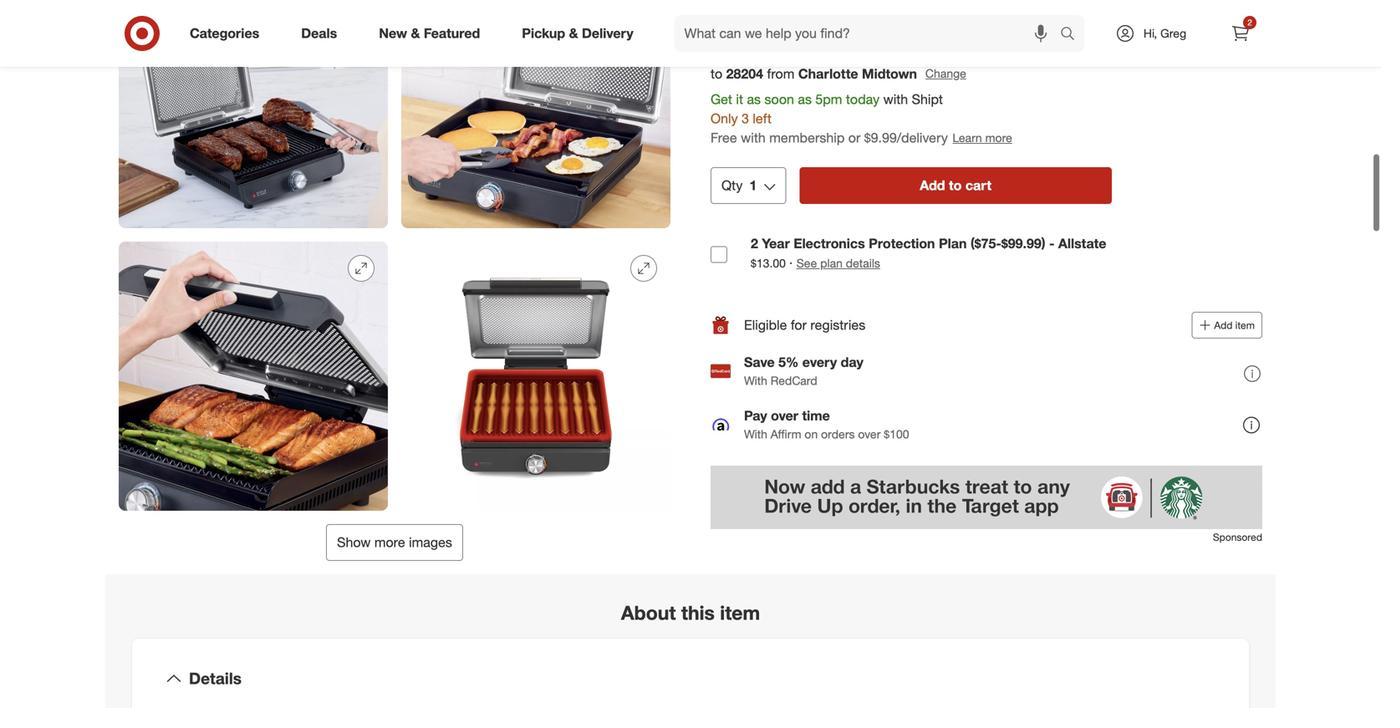 Task type: describe. For each thing, give the bounding box(es) containing it.
& for pickup
[[569, 25, 578, 41]]

$100
[[884, 427, 909, 442]]

see
[[797, 256, 817, 271]]

add for add item
[[1215, 319, 1233, 332]]

protection
[[869, 236, 935, 252]]

details
[[189, 669, 242, 688]]

feb
[[1057, 6, 1073, 18]]

$13.00
[[751, 256, 786, 271]]

ninja sizzle smokeless nonstick indoor grill gr101, 8 of 12 image
[[401, 242, 671, 511]]

deals
[[301, 25, 337, 41]]

change button
[[925, 64, 967, 83]]

more inside get it as soon as 5pm today with shipt only 3 left free with membership or $9.99/delivery learn more
[[986, 130, 1013, 145]]

as for soon
[[747, 91, 761, 108]]

add to cart
[[920, 178, 992, 194]]

featured
[[424, 25, 480, 41]]

pickup & delivery
[[522, 25, 634, 41]]

advertisement element
[[711, 466, 1263, 529]]

1 vertical spatial over
[[858, 427, 881, 442]]

as soon as 5pm today
[[858, 6, 958, 18]]

or
[[849, 130, 861, 146]]

on
[[805, 427, 818, 442]]

membership
[[770, 130, 845, 146]]

eligible
[[744, 317, 787, 333]]

show more images
[[337, 535, 452, 551]]

every
[[803, 354, 837, 371]]

qty 1
[[722, 178, 757, 194]]

available
[[741, 7, 780, 19]]

pickup & delivery link
[[508, 15, 655, 52]]

same
[[711, 46, 747, 63]]

1 inside "button"
[[1076, 6, 1082, 18]]

2 for 2 year electronics protection plan ($75-$99.99) - allstate $13.00 · see plan details
[[751, 236, 758, 252]]

electronics
[[794, 236, 865, 252]]

28204
[[726, 66, 764, 82]]

add for add to cart
[[920, 178, 945, 194]]

·
[[789, 255, 793, 271]]

plan
[[939, 236, 967, 252]]

day
[[751, 46, 775, 63]]

registries
[[811, 317, 866, 333]]

for
[[791, 317, 807, 333]]

sponsored
[[1213, 531, 1263, 544]]

save
[[744, 354, 775, 371]]

eligible for registries
[[744, 317, 866, 333]]

0 vertical spatial over
[[771, 408, 799, 424]]

as for 5pm
[[897, 6, 907, 18]]

new & featured
[[379, 25, 480, 41]]

delivery for pickup & delivery
[[582, 25, 634, 41]]

show
[[337, 535, 371, 551]]

0 horizontal spatial item
[[720, 601, 760, 625]]

new
[[379, 25, 407, 41]]

hi,
[[1144, 26, 1158, 41]]

0 vertical spatial to
[[711, 66, 723, 82]]

categories link
[[176, 15, 280, 52]]

pay over time with affirm on orders over $100
[[744, 408, 909, 442]]

time
[[802, 408, 830, 424]]

it for as
[[736, 91, 743, 108]]

-
[[1050, 236, 1055, 252]]

item inside button
[[1236, 319, 1255, 332]]

charlotte
[[799, 66, 859, 82]]

change
[[926, 66, 967, 81]]

affirm
[[771, 427, 802, 442]]

0 vertical spatial with
[[884, 91, 908, 108]]

0 horizontal spatial 1
[[750, 178, 757, 194]]

about
[[621, 601, 676, 625]]

add to cart button
[[800, 167, 1112, 204]]

$99.99)
[[1002, 236, 1046, 252]]

as soon as 5pm today button
[[847, 0, 976, 32]]

images
[[409, 535, 452, 551]]

day
[[841, 354, 864, 371]]

new & featured link
[[365, 15, 501, 52]]

save 5% every day with redcard
[[744, 354, 864, 388]]

free
[[711, 130, 737, 146]]

search
[[1053, 27, 1093, 43]]



Task type: vqa. For each thing, say whether or not it's contained in the screenshot.
the from
yes



Task type: locate. For each thing, give the bounding box(es) containing it.
it
[[1013, 6, 1018, 18], [736, 91, 743, 108]]

from charlotte midtown
[[767, 66, 917, 82]]

1 vertical spatial soon
[[765, 91, 794, 108]]

1 right qty
[[750, 178, 757, 194]]

ninja sizzle smokeless nonstick indoor grill gr101, 5 of 12 image
[[119, 0, 388, 229]]

1 horizontal spatial item
[[1236, 319, 1255, 332]]

0 vertical spatial item
[[1236, 319, 1255, 332]]

2 with from the top
[[744, 427, 768, 442]]

deals link
[[287, 15, 358, 52]]

0 vertical spatial add
[[920, 178, 945, 194]]

0 vertical spatial delivery
[[582, 25, 634, 41]]

soon inside "button"
[[872, 6, 894, 18]]

from
[[767, 66, 795, 82]]

1 horizontal spatial delivery
[[779, 46, 830, 63]]

2 right 'greg'
[[1248, 17, 1253, 28]]

delivery right pickup on the left of page
[[582, 25, 634, 41]]

get left by
[[994, 6, 1010, 18]]

1 vertical spatial 2
[[751, 236, 758, 252]]

get it by thu, feb 1 button
[[983, 0, 1112, 32]]

1 vertical spatial get
[[711, 91, 733, 108]]

1 right the feb
[[1076, 6, 1082, 18]]

pickup
[[522, 25, 565, 41]]

soon right as
[[872, 6, 894, 18]]

1 vertical spatial it
[[736, 91, 743, 108]]

0 horizontal spatial add
[[920, 178, 945, 194]]

1 horizontal spatial to
[[949, 178, 962, 194]]

get inside get it by thu, feb 1 "button"
[[994, 6, 1010, 18]]

2 horizontal spatial as
[[897, 6, 907, 18]]

cart
[[966, 178, 992, 194]]

search button
[[1053, 15, 1093, 55]]

add item
[[1215, 319, 1255, 332]]

not
[[723, 7, 739, 19]]

more right learn
[[986, 130, 1013, 145]]

delivery for same day delivery
[[779, 46, 830, 63]]

see plan details button
[[797, 255, 881, 272]]

to 28204
[[711, 66, 764, 82]]

&
[[411, 25, 420, 41], [569, 25, 578, 41]]

2 inside '2 year electronics protection plan ($75-$99.99) - allstate $13.00 · see plan details'
[[751, 236, 758, 252]]

image gallery element
[[119, 0, 671, 561]]

as right as
[[897, 6, 907, 18]]

0 horizontal spatial soon
[[765, 91, 794, 108]]

today up change
[[933, 6, 958, 18]]

details button
[[146, 652, 1236, 706]]

soon up "left"
[[765, 91, 794, 108]]

more inside button
[[375, 535, 405, 551]]

to down same
[[711, 66, 723, 82]]

1 horizontal spatial 5pm
[[910, 6, 930, 18]]

to inside button
[[949, 178, 962, 194]]

it left by
[[1013, 6, 1018, 18]]

add inside add to cart button
[[920, 178, 945, 194]]

year
[[762, 236, 790, 252]]

0 vertical spatial 1
[[1076, 6, 1082, 18]]

1 horizontal spatial it
[[1013, 6, 1018, 18]]

over up "affirm"
[[771, 408, 799, 424]]

0 horizontal spatial as
[[747, 91, 761, 108]]

as down charlotte
[[798, 91, 812, 108]]

1
[[1076, 6, 1082, 18], [750, 178, 757, 194]]

0 horizontal spatial &
[[411, 25, 420, 41]]

1 vertical spatial today
[[846, 91, 880, 108]]

0 horizontal spatial get
[[711, 91, 733, 108]]

& right pickup on the left of page
[[569, 25, 578, 41]]

as up "left"
[[747, 91, 761, 108]]

qty
[[722, 178, 743, 194]]

5pm right as
[[910, 6, 930, 18]]

thu,
[[1035, 6, 1054, 18]]

2 year electronics protection plan ($75-$99.99) - allstate $13.00 · see plan details
[[751, 236, 1107, 271]]

add inside add item button
[[1215, 319, 1233, 332]]

$9.99/delivery
[[864, 130, 948, 146]]

orders
[[821, 427, 855, 442]]

2 for 2
[[1248, 17, 1253, 28]]

soon
[[872, 6, 894, 18], [765, 91, 794, 108]]

5pm down charlotte
[[816, 91, 843, 108]]

0 vertical spatial get
[[994, 6, 1010, 18]]

it inside get it as soon as 5pm today with shipt only 3 left free with membership or $9.99/delivery learn more
[[736, 91, 743, 108]]

by
[[1021, 6, 1032, 18]]

1 horizontal spatial add
[[1215, 319, 1233, 332]]

1 vertical spatial 1
[[750, 178, 757, 194]]

ninja sizzle smokeless nonstick indoor grill gr101, 7 of 12 image
[[119, 242, 388, 511]]

2 link
[[1223, 15, 1259, 52]]

1 horizontal spatial as
[[798, 91, 812, 108]]

5%
[[779, 354, 799, 371]]

delivery up from
[[779, 46, 830, 63]]

0 horizontal spatial it
[[736, 91, 743, 108]]

with inside pay over time with affirm on orders over $100
[[744, 427, 768, 442]]

not available button
[[711, 0, 840, 32]]

1 horizontal spatial over
[[858, 427, 881, 442]]

0 horizontal spatial 5pm
[[816, 91, 843, 108]]

1 vertical spatial to
[[949, 178, 962, 194]]

with down midtown
[[884, 91, 908, 108]]

1 vertical spatial with
[[744, 427, 768, 442]]

more
[[986, 130, 1013, 145], [375, 535, 405, 551]]

to
[[711, 66, 723, 82], [949, 178, 962, 194]]

($75-
[[971, 236, 1002, 252]]

this
[[681, 601, 715, 625]]

not available
[[723, 7, 780, 19]]

0 vertical spatial with
[[744, 374, 768, 388]]

details
[[846, 256, 881, 271]]

midtown
[[862, 66, 917, 82]]

today inside get it as soon as 5pm today with shipt only 3 left free with membership or $9.99/delivery learn more
[[846, 91, 880, 108]]

0 vertical spatial 2
[[1248, 17, 1253, 28]]

1 vertical spatial 5pm
[[816, 91, 843, 108]]

greg
[[1161, 26, 1187, 41]]

about this item
[[621, 601, 760, 625]]

as inside "button"
[[897, 6, 907, 18]]

None checkbox
[[711, 246, 728, 263]]

5pm inside as soon as 5pm today "button"
[[910, 6, 930, 18]]

1 horizontal spatial 2
[[1248, 17, 1253, 28]]

with down save
[[744, 374, 768, 388]]

1 horizontal spatial get
[[994, 6, 1010, 18]]

ninja sizzle smokeless nonstick indoor grill gr101, 6 of 12 image
[[401, 0, 671, 229]]

1 vertical spatial delivery
[[779, 46, 830, 63]]

show more images button
[[326, 525, 463, 561]]

1 horizontal spatial today
[[933, 6, 958, 18]]

learn
[[953, 130, 982, 145]]

1 vertical spatial more
[[375, 535, 405, 551]]

same day delivery
[[711, 46, 830, 63]]

redcard
[[771, 374, 818, 388]]

1 & from the left
[[411, 25, 420, 41]]

0 horizontal spatial delivery
[[582, 25, 634, 41]]

shipt
[[912, 91, 943, 108]]

1 horizontal spatial with
[[884, 91, 908, 108]]

0 horizontal spatial over
[[771, 408, 799, 424]]

1 horizontal spatial &
[[569, 25, 578, 41]]

0 horizontal spatial 2
[[751, 236, 758, 252]]

pay
[[744, 408, 767, 424]]

2 inside "link"
[[1248, 17, 1253, 28]]

0 vertical spatial soon
[[872, 6, 894, 18]]

5pm
[[910, 6, 930, 18], [816, 91, 843, 108]]

2 left year
[[751, 236, 758, 252]]

3
[[742, 110, 749, 127]]

0 horizontal spatial today
[[846, 91, 880, 108]]

& for new
[[411, 25, 420, 41]]

get inside get it as soon as 5pm today with shipt only 3 left free with membership or $9.99/delivery learn more
[[711, 91, 733, 108]]

1 vertical spatial item
[[720, 601, 760, 625]]

more right show at bottom left
[[375, 535, 405, 551]]

as
[[897, 6, 907, 18], [747, 91, 761, 108], [798, 91, 812, 108]]

hi, greg
[[1144, 26, 1187, 41]]

with inside save 5% every day with redcard
[[744, 374, 768, 388]]

0 horizontal spatial more
[[375, 535, 405, 551]]

0 vertical spatial it
[[1013, 6, 1018, 18]]

0 vertical spatial 5pm
[[910, 6, 930, 18]]

1 with from the top
[[744, 374, 768, 388]]

1 horizontal spatial more
[[986, 130, 1013, 145]]

get for by
[[994, 6, 1010, 18]]

What can we help you find? suggestions appear below search field
[[675, 15, 1065, 52]]

& right new
[[411, 25, 420, 41]]

as
[[858, 6, 869, 18]]

delivery
[[582, 25, 634, 41], [779, 46, 830, 63]]

1 vertical spatial add
[[1215, 319, 1233, 332]]

with down 3
[[741, 130, 766, 146]]

get up "only"
[[711, 91, 733, 108]]

it for by
[[1013, 6, 1018, 18]]

soon inside get it as soon as 5pm today with shipt only 3 left free with membership or $9.99/delivery learn more
[[765, 91, 794, 108]]

0 horizontal spatial with
[[741, 130, 766, 146]]

get it by thu, feb 1
[[994, 6, 1082, 18]]

1 horizontal spatial 1
[[1076, 6, 1082, 18]]

allstate
[[1059, 236, 1107, 252]]

add item button
[[1192, 312, 1263, 339]]

1 horizontal spatial soon
[[872, 6, 894, 18]]

5pm inside get it as soon as 5pm today with shipt only 3 left free with membership or $9.99/delivery learn more
[[816, 91, 843, 108]]

0 horizontal spatial to
[[711, 66, 723, 82]]

categories
[[190, 25, 259, 41]]

with
[[884, 91, 908, 108], [741, 130, 766, 146]]

to left cart
[[949, 178, 962, 194]]

get for as
[[711, 91, 733, 108]]

get it as soon as 5pm today with shipt only 3 left free with membership or $9.99/delivery learn more
[[711, 91, 1013, 146]]

1 vertical spatial with
[[741, 130, 766, 146]]

today down from charlotte midtown
[[846, 91, 880, 108]]

plan
[[821, 256, 843, 271]]

left
[[753, 110, 772, 127]]

over left $100
[[858, 427, 881, 442]]

it up 3
[[736, 91, 743, 108]]

only
[[711, 110, 738, 127]]

0 vertical spatial more
[[986, 130, 1013, 145]]

it inside "button"
[[1013, 6, 1018, 18]]

item
[[1236, 319, 1255, 332], [720, 601, 760, 625]]

learn more button
[[952, 128, 1013, 147]]

0 vertical spatial today
[[933, 6, 958, 18]]

with down pay
[[744, 427, 768, 442]]

today inside "button"
[[933, 6, 958, 18]]

2 & from the left
[[569, 25, 578, 41]]



